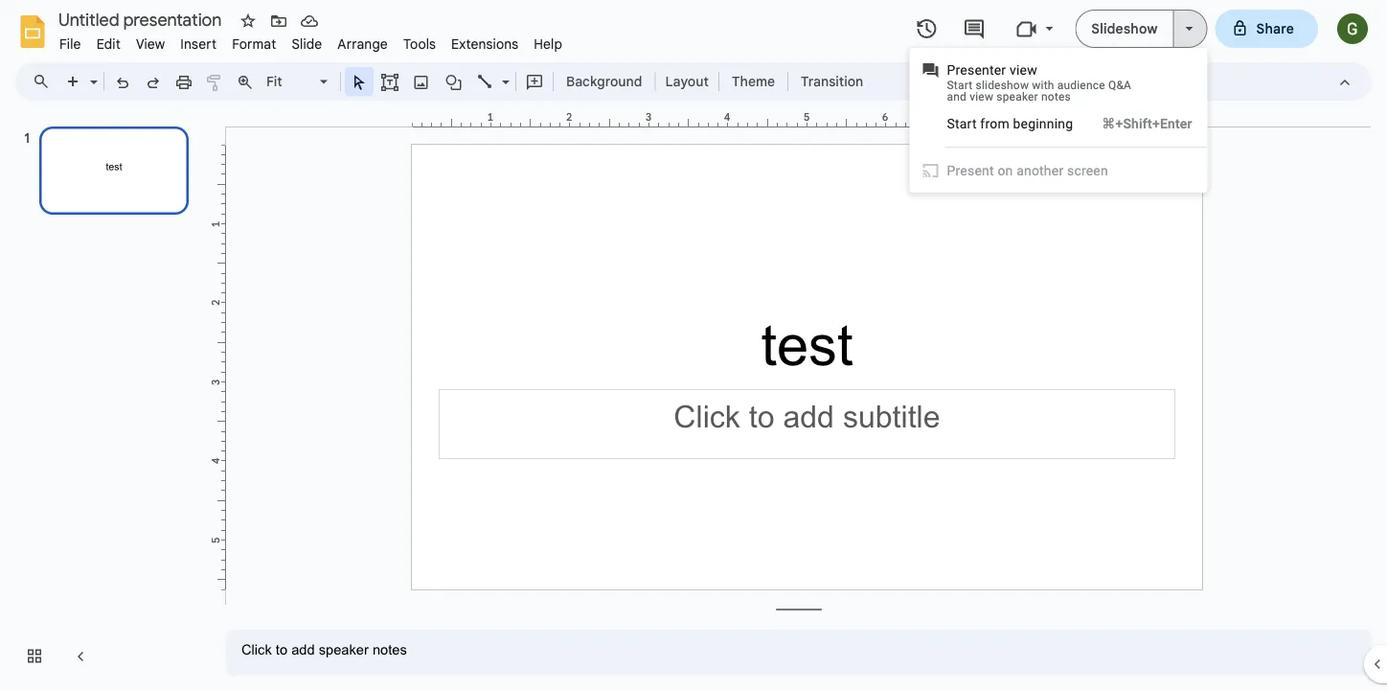 Task type: describe. For each thing, give the bounding box(es) containing it.
format menu item
[[224, 33, 284, 55]]

menu bar inside 'menu bar' banner
[[52, 25, 570, 57]]

presenter
[[947, 62, 1007, 78]]

presentation options image
[[1186, 27, 1194, 31]]

present on another screen
[[947, 162, 1109, 178]]

slide menu item
[[284, 33, 330, 55]]

edit
[[96, 35, 121, 52]]

1 vertical spatial view
[[970, 90, 994, 104]]

Menus field
[[24, 68, 66, 95]]

from
[[981, 115, 1010, 131]]

audience
[[1058, 79, 1106, 92]]

help menu item
[[526, 33, 570, 55]]

start from beginning
[[947, 115, 1074, 131]]

0 vertical spatial view
[[1010, 62, 1038, 78]]

insert menu item
[[173, 33, 224, 55]]

another
[[1017, 162, 1064, 178]]

beginning
[[1014, 115, 1074, 131]]

q&a
[[1109, 79, 1132, 92]]

slideshow
[[1092, 20, 1158, 37]]

insert image image
[[411, 68, 433, 95]]

edit menu item
[[89, 33, 128, 55]]

transition
[[801, 73, 864, 90]]

new slide with layout image
[[85, 69, 98, 76]]

notes
[[1042, 90, 1072, 104]]

tools menu item
[[396, 33, 444, 55]]



Task type: locate. For each thing, give the bounding box(es) containing it.
share
[[1257, 20, 1295, 37]]

background button
[[558, 67, 651, 96]]

format
[[232, 35, 276, 52]]

background
[[566, 73, 643, 90]]

application
[[0, 0, 1388, 691]]

on
[[998, 162, 1014, 178]]

1 vertical spatial start
[[947, 115, 977, 131]]

main toolbar
[[57, 67, 873, 96]]

tools
[[403, 35, 436, 52]]

menu bar banner
[[0, 0, 1388, 691]]

file
[[59, 35, 81, 52]]

Zoom text field
[[264, 68, 317, 95]]

navigation
[[0, 108, 211, 691]]

start
[[947, 79, 973, 92], [947, 115, 977, 131]]

present
[[947, 162, 995, 178]]

theme button
[[724, 67, 784, 96]]

menu bar
[[52, 25, 570, 57]]

⌘+shift+enter element
[[1079, 114, 1193, 133]]

view
[[136, 35, 165, 52]]

⌘+shift+enter
[[1102, 115, 1193, 131]]

1 start from the top
[[947, 79, 973, 92]]

start down presenter
[[947, 79, 973, 92]]

0 horizontal spatial view
[[970, 90, 994, 104]]

theme
[[732, 73, 775, 90]]

slideshow
[[976, 79, 1029, 92]]

extensions menu item
[[444, 33, 526, 55]]

slideshow button
[[1076, 10, 1175, 48]]

Star checkbox
[[235, 8, 262, 35]]

0 vertical spatial start
[[947, 79, 973, 92]]

application containing slideshow
[[0, 0, 1388, 691]]

layout button
[[660, 67, 715, 96]]

extensions
[[452, 35, 519, 52]]

layout
[[666, 73, 709, 90]]

with
[[1033, 79, 1055, 92]]

arrange menu item
[[330, 33, 396, 55]]

file menu item
[[52, 33, 89, 55]]

view up with
[[1010, 62, 1038, 78]]

speaker
[[997, 90, 1039, 104]]

view menu item
[[128, 33, 173, 55]]

and
[[947, 90, 967, 104]]

menu bar containing file
[[52, 25, 570, 57]]

2 start from the top
[[947, 115, 977, 131]]

help
[[534, 35, 563, 52]]

menu
[[910, 48, 1208, 193]]

share button
[[1216, 10, 1319, 48]]

presenter view start slideshow with audience q&a and view speaker notes
[[947, 62, 1132, 104]]

menu containing presenter view
[[910, 48, 1208, 193]]

menu inside application
[[910, 48, 1208, 193]]

screen
[[1068, 162, 1109, 178]]

slide
[[292, 35, 322, 52]]

view
[[1010, 62, 1038, 78], [970, 90, 994, 104]]

start inside presenter view start slideshow with audience q&a and view speaker notes
[[947, 79, 973, 92]]

Rename text field
[[52, 8, 233, 31]]

Zoom field
[[261, 68, 336, 96]]

transition button
[[793, 67, 872, 96]]

shape image
[[443, 68, 465, 95]]

insert
[[180, 35, 217, 52]]

view right the and
[[970, 90, 994, 104]]

start down the and
[[947, 115, 977, 131]]

arrange
[[338, 35, 388, 52]]

present on another screen menu item
[[911, 155, 1207, 186]]

1 horizontal spatial view
[[1010, 62, 1038, 78]]



Task type: vqa. For each thing, say whether or not it's contained in the screenshot.
Animations at the top right
no



